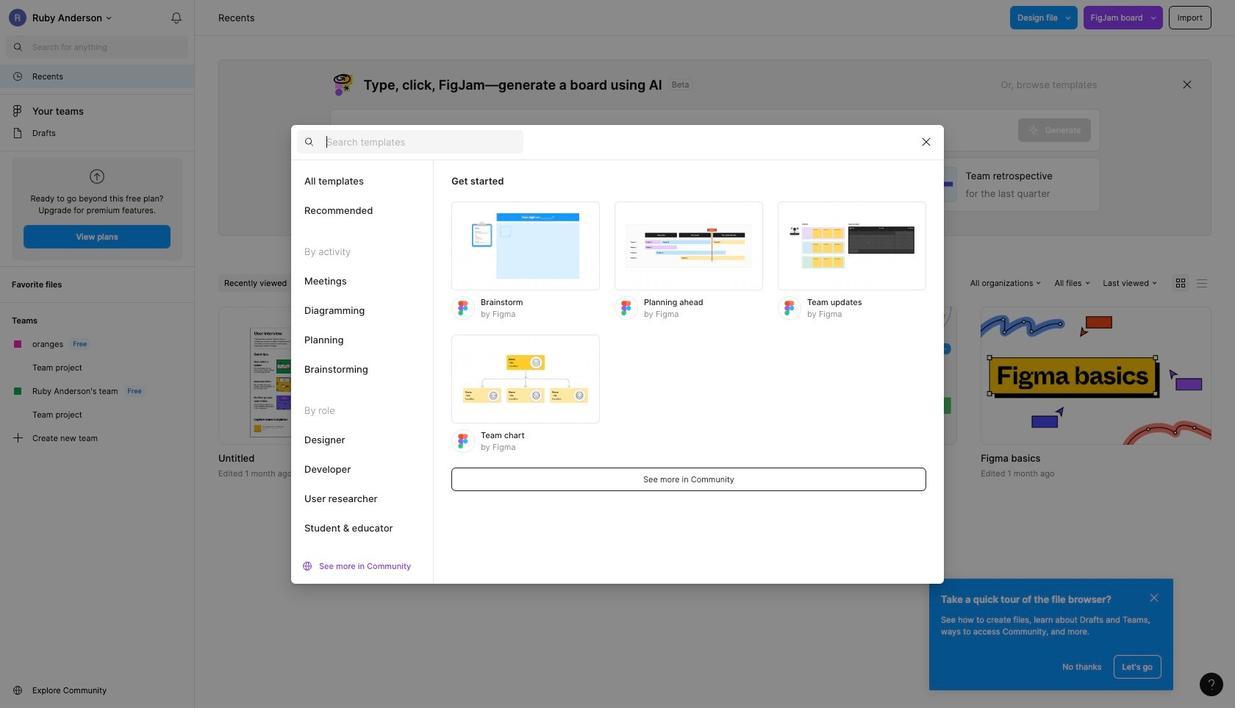Task type: describe. For each thing, give the bounding box(es) containing it.
planning ahead image
[[615, 212, 763, 279]]

bell 32 image
[[165, 6, 188, 29]]

search 32 image
[[6, 35, 29, 59]]

community 16 image
[[12, 685, 24, 697]]

page 16 image
[[12, 127, 24, 139]]

Ex: A weekly team meeting, starting with an ice breaker field
[[331, 110, 1019, 151]]

team chart image
[[452, 343, 600, 415]]

Search for anything text field
[[32, 41, 188, 53]]



Task type: vqa. For each thing, say whether or not it's contained in the screenshot.
Select Zoom Level 'IMAGE'
no



Task type: locate. For each thing, give the bounding box(es) containing it.
file thumbnail image
[[473, 307, 704, 445], [727, 307, 958, 445], [981, 307, 1212, 445], [250, 314, 417, 438]]

team updates image
[[778, 211, 927, 280]]

recent 16 image
[[12, 71, 24, 82]]

brainstorm image
[[460, 201, 592, 290]]

dialog
[[291, 124, 944, 584]]

Search templates text field
[[327, 133, 524, 151]]



